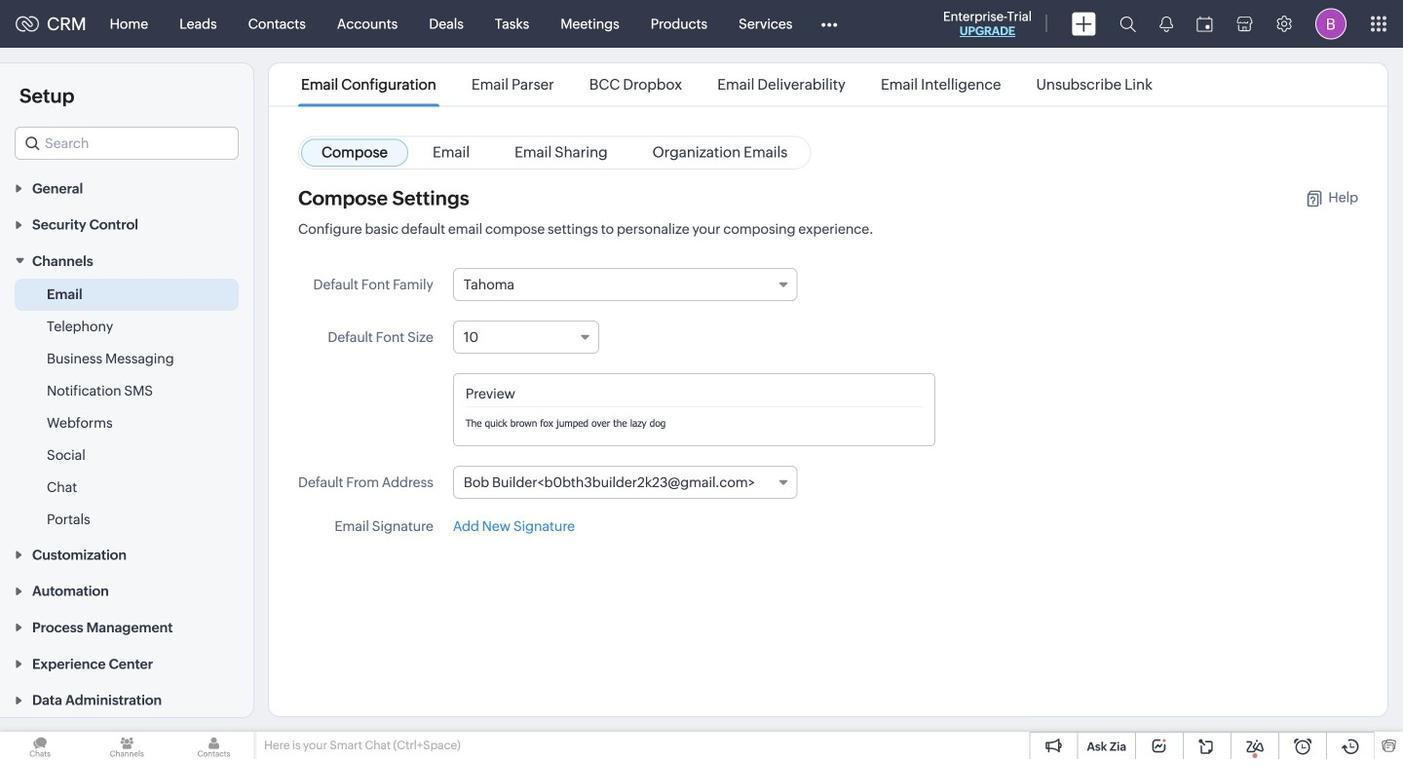 Task type: locate. For each thing, give the bounding box(es) containing it.
profile element
[[1304, 0, 1359, 47]]

signals image
[[1160, 16, 1174, 32]]

Search text field
[[16, 128, 238, 159]]

search image
[[1120, 16, 1137, 32]]

none field search
[[15, 127, 239, 160]]

contacts image
[[174, 732, 254, 759]]

signals element
[[1148, 0, 1186, 48]]

region
[[0, 279, 253, 536]]

list
[[284, 63, 1171, 106]]

channels image
[[87, 732, 167, 759]]

logo image
[[16, 16, 39, 32]]

calendar image
[[1197, 16, 1214, 32]]

None field
[[15, 127, 239, 160], [453, 268, 798, 301], [453, 321, 599, 354], [453, 466, 798, 499], [453, 268, 798, 301], [453, 321, 599, 354], [453, 466, 798, 499]]

chats image
[[0, 732, 80, 759]]



Task type: describe. For each thing, give the bounding box(es) containing it.
Other Modules field
[[809, 8, 851, 39]]

create menu image
[[1072, 12, 1097, 36]]

search element
[[1109, 0, 1148, 48]]

create menu element
[[1061, 0, 1109, 47]]

profile image
[[1316, 8, 1347, 39]]



